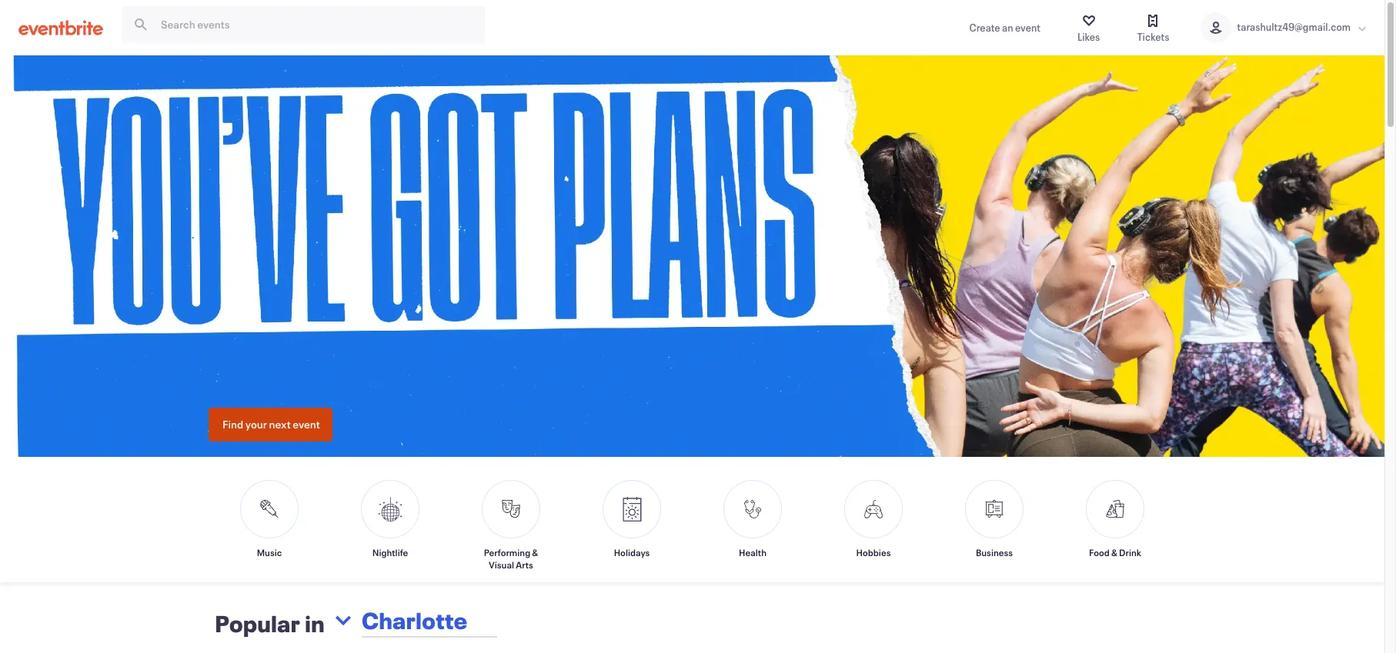 Task type: locate. For each thing, give the bounding box(es) containing it.
holidays link
[[593, 480, 670, 571]]

your
[[245, 417, 267, 432]]

& inside food & drink link
[[1111, 546, 1117, 559]]

likes
[[1077, 30, 1100, 44]]

event
[[1015, 21, 1040, 35], [293, 417, 320, 432]]

tickets
[[1137, 30, 1169, 44]]

& right food
[[1111, 546, 1117, 559]]

& for performing
[[532, 546, 538, 559]]

food & drink
[[1089, 546, 1141, 559]]

health link
[[714, 480, 791, 571]]

& inside performing & visual arts
[[532, 546, 538, 559]]

1 & from the left
[[532, 546, 538, 559]]

&
[[532, 546, 538, 559], [1111, 546, 1117, 559]]

nightlife
[[372, 546, 408, 559]]

event right next
[[293, 417, 320, 432]]

find your next event link
[[209, 408, 332, 442]]

hobbies
[[856, 546, 891, 559]]

performing
[[484, 546, 530, 559]]

homepage header image
[[0, 55, 1396, 457]]

find your next event
[[222, 417, 320, 432]]

1 horizontal spatial event
[[1015, 21, 1040, 35]]

tickets link
[[1122, 0, 1185, 55]]

& right 'performing' on the left of page
[[532, 546, 538, 559]]

popular in
[[215, 609, 325, 639]]

0 vertical spatial event
[[1015, 21, 1040, 35]]

business link
[[956, 480, 1033, 571]]

0 horizontal spatial event
[[293, 417, 320, 432]]

1 horizontal spatial &
[[1111, 546, 1117, 559]]

event right an
[[1015, 21, 1040, 35]]

0 horizontal spatial &
[[532, 546, 538, 559]]

2 & from the left
[[1111, 546, 1117, 559]]

tarashultz49@gmail.com
[[1237, 20, 1351, 34]]

create
[[969, 21, 1000, 35]]

music
[[257, 546, 282, 559]]

None text field
[[357, 596, 640, 645]]

holidays
[[614, 546, 650, 559]]



Task type: describe. For each thing, give the bounding box(es) containing it.
drink
[[1119, 546, 1141, 559]]

create an event
[[969, 21, 1040, 35]]

hobbies link
[[835, 480, 912, 571]]

performing & visual arts
[[484, 546, 538, 571]]

tarashultz49@gmail.com link
[[1185, 0, 1385, 55]]

in
[[305, 609, 325, 639]]

business
[[976, 546, 1013, 559]]

an
[[1002, 21, 1013, 35]]

arts
[[516, 559, 533, 571]]

popular
[[215, 609, 300, 639]]

visual
[[489, 559, 514, 571]]

& for food
[[1111, 546, 1117, 559]]

find
[[222, 417, 243, 432]]

food
[[1089, 546, 1110, 559]]

music link
[[231, 480, 308, 571]]

likes link
[[1062, 0, 1115, 55]]

health
[[739, 546, 767, 559]]

performing & visual arts link
[[473, 480, 549, 571]]

next
[[269, 417, 291, 432]]

food & drink link
[[1077, 480, 1154, 571]]

nightlife link
[[352, 480, 429, 571]]

1 vertical spatial event
[[293, 417, 320, 432]]

eventbrite image
[[18, 20, 103, 35]]

create an event link
[[954, 0, 1056, 55]]



Task type: vqa. For each thing, say whether or not it's contained in the screenshot.
Planning associated with 35+ Creative Thanksgiving Event Ideas That Celebrate and Educate
no



